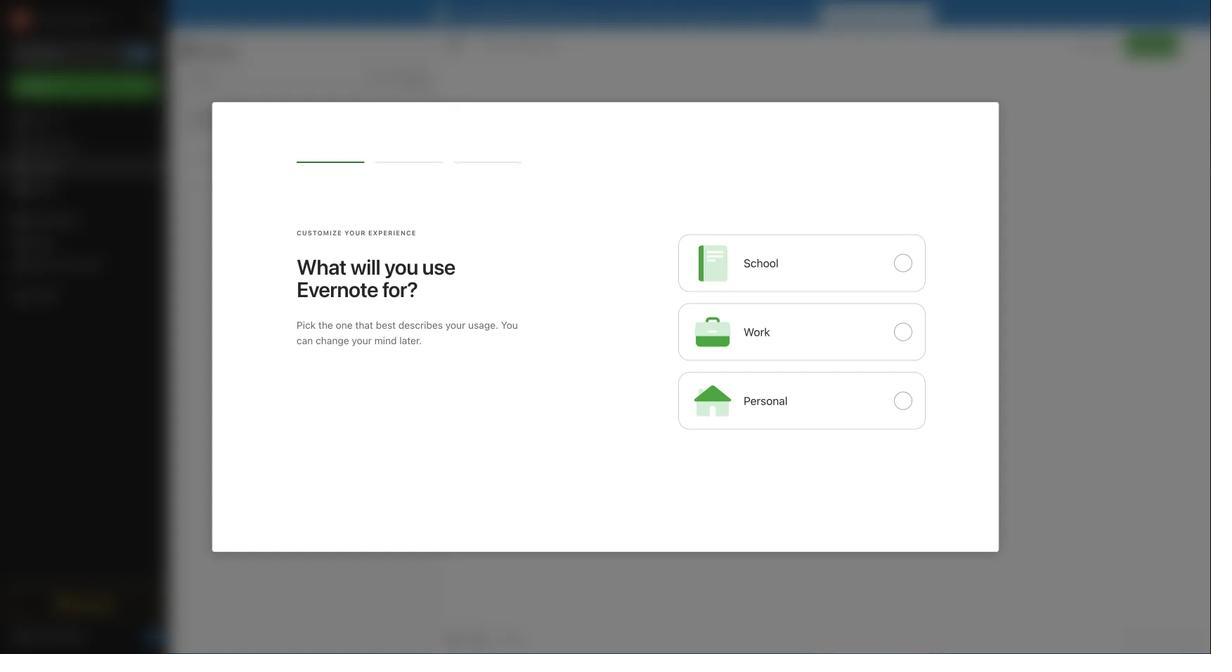 Task type: locate. For each thing, give the bounding box(es) containing it.
shared with me
[[31, 259, 101, 271]]

1 horizontal spatial evernote
[[476, 8, 517, 20]]

notes up the "tasks"
[[31, 161, 58, 172]]

shortcuts
[[32, 138, 76, 150]]

yesterday
[[187, 153, 226, 163]]

upgrade button
[[8, 590, 160, 618]]

personal button
[[678, 372, 926, 430]]

mind
[[374, 335, 397, 347]]

0 horizontal spatial for
[[563, 8, 576, 20]]

your
[[677, 8, 698, 20], [445, 319, 465, 331], [352, 335, 372, 347]]

evernote
[[476, 8, 517, 20], [297, 277, 378, 302]]

for inside button
[[878, 8, 892, 20]]

you right the "only"
[[1099, 40, 1115, 50]]

school
[[744, 256, 778, 270]]

1 vertical spatial you
[[384, 254, 418, 279]]

you
[[1099, 40, 1115, 50], [384, 254, 418, 279]]

evernote right try
[[476, 8, 517, 20]]

settings image
[[143, 11, 160, 28]]

0 horizontal spatial you
[[384, 254, 418, 279]]

notes inside note list element
[[199, 42, 238, 59]]

note list element
[[169, 28, 436, 654]]

one
[[336, 319, 353, 331]]

your down that
[[352, 335, 372, 347]]

None search field
[[18, 41, 150, 66]]

you inside note window element
[[1099, 40, 1115, 50]]

shortcuts button
[[0, 133, 168, 155]]

tree
[[0, 110, 169, 577]]

school button
[[678, 234, 926, 292]]

new button
[[8, 74, 160, 99]]

upgrade
[[73, 598, 114, 610]]

shared
[[31, 259, 63, 271]]

notes up note
[[199, 42, 238, 59]]

what will you use evernote for?
[[297, 254, 455, 302]]

try
[[459, 8, 474, 20]]

for left 7
[[878, 8, 892, 20]]

1 horizontal spatial your
[[445, 319, 465, 331]]

0 vertical spatial evernote
[[476, 8, 517, 20]]

get it free for 7 days
[[828, 8, 925, 20]]

notes inside tree
[[31, 161, 58, 172]]

trash link
[[0, 285, 168, 307]]

notes
[[199, 42, 238, 59], [31, 161, 58, 172]]

1 vertical spatial personal
[[744, 394, 788, 408]]

all changes saved
[[1123, 635, 1200, 646]]

0 vertical spatial notes
[[199, 42, 238, 59]]

me
[[87, 259, 101, 271]]

1 horizontal spatial for
[[878, 8, 892, 20]]

for?
[[382, 277, 418, 302]]

your left usage.
[[445, 319, 465, 331]]

best
[[376, 319, 396, 331]]

only
[[1077, 40, 1097, 50]]

your right all
[[677, 8, 698, 20]]

note window element
[[436, 28, 1211, 654]]

expand notebooks image
[[4, 214, 15, 226]]

0 horizontal spatial notes
[[31, 161, 58, 172]]

experience
[[368, 230, 416, 237]]

use
[[422, 254, 455, 279]]

notebooks
[[32, 214, 81, 226]]

shared with me link
[[0, 254, 168, 276]]

list
[[227, 109, 244, 120]]

sync
[[607, 8, 629, 20]]

evernote up one
[[297, 277, 378, 302]]

that
[[355, 319, 373, 331]]

work
[[744, 325, 770, 339]]

describes
[[398, 319, 443, 331]]

personal up notebook
[[520, 8, 560, 20]]

grocery list milk eggs sugar cheese
[[187, 109, 297, 135]]

notes link
[[0, 155, 168, 178]]

personal down work
[[744, 394, 788, 408]]

later.
[[399, 335, 422, 347]]

0 horizontal spatial your
[[352, 335, 372, 347]]

for
[[563, 8, 576, 20], [878, 8, 892, 20]]

devices.
[[700, 8, 738, 20]]

only you
[[1077, 40, 1115, 50]]

you down experience
[[384, 254, 418, 279]]

1 horizontal spatial notes
[[199, 42, 238, 59]]

get it free for 7 days button
[[820, 5, 933, 23]]

0 vertical spatial you
[[1099, 40, 1115, 50]]

home
[[31, 116, 58, 127]]

tasks
[[31, 183, 57, 195]]

your
[[344, 230, 366, 237]]

2 for from the left
[[878, 8, 892, 20]]

1 vertical spatial evernote
[[297, 277, 378, 302]]

personal inside button
[[744, 394, 788, 408]]

first notebook button
[[479, 35, 565, 55]]

1 vertical spatial notes
[[31, 161, 58, 172]]

1 horizontal spatial personal
[[744, 394, 788, 408]]

0 horizontal spatial evernote
[[297, 277, 378, 302]]

1 horizontal spatial you
[[1099, 40, 1115, 50]]

for left free:
[[563, 8, 576, 20]]

2 horizontal spatial your
[[677, 8, 698, 20]]

what
[[297, 254, 346, 279]]

1 vertical spatial your
[[445, 319, 465, 331]]

personal
[[520, 8, 560, 20], [744, 394, 788, 408]]

with
[[66, 259, 85, 271]]

0 horizontal spatial personal
[[520, 8, 560, 20]]

1 for from the left
[[563, 8, 576, 20]]



Task type: vqa. For each thing, say whether or not it's contained in the screenshot.
'Add filters' image
no



Task type: describe. For each thing, give the bounding box(es) containing it.
grocery
[[187, 109, 224, 120]]

across
[[632, 8, 662, 20]]

get
[[828, 8, 845, 20]]

7
[[894, 8, 900, 20]]

tasks button
[[0, 178, 168, 200]]

milk
[[187, 123, 205, 135]]

cancel
[[741, 8, 772, 20]]

anytime.
[[774, 8, 813, 20]]

free:
[[579, 8, 602, 20]]

notebooks link
[[0, 209, 168, 231]]

the
[[318, 319, 333, 331]]

Search text field
[[18, 41, 150, 66]]

2 vertical spatial your
[[352, 335, 372, 347]]

you inside 'what will you use evernote for?'
[[384, 254, 418, 279]]

saved
[[1175, 635, 1200, 646]]

notebook
[[518, 39, 560, 50]]

0 vertical spatial personal
[[520, 8, 560, 20]]

0 vertical spatial your
[[677, 8, 698, 20]]

change
[[316, 335, 349, 347]]

share button
[[1126, 34, 1177, 56]]

eggs
[[208, 123, 231, 135]]

first
[[497, 39, 516, 50]]

new
[[31, 80, 51, 92]]

it
[[848, 8, 854, 20]]

tags
[[32, 237, 53, 248]]

you
[[501, 319, 518, 331]]

changes
[[1136, 635, 1172, 646]]

first notebook
[[497, 39, 560, 50]]

add tag image
[[469, 632, 486, 649]]

pick
[[297, 319, 316, 331]]

will
[[350, 254, 380, 279]]

days
[[902, 8, 925, 20]]

add a reminder image
[[445, 632, 462, 649]]

for for 7
[[878, 8, 892, 20]]

share
[[1138, 39, 1165, 51]]

for for free:
[[563, 8, 576, 20]]

free
[[857, 8, 876, 20]]

home link
[[0, 110, 169, 133]]

sugar
[[233, 123, 260, 135]]

usage.
[[468, 319, 498, 331]]

1
[[186, 72, 190, 84]]

trash
[[31, 290, 56, 302]]

all
[[1123, 635, 1134, 646]]

pick the one that best describes your usage. you can change your mind later.
[[297, 319, 518, 347]]

cheese
[[263, 123, 297, 135]]

note
[[193, 72, 213, 84]]

all
[[665, 8, 675, 20]]

Note Editor text field
[[436, 96, 1211, 626]]

evernote inside 'what will you use evernote for?'
[[297, 277, 378, 302]]

expand note image
[[446, 37, 463, 53]]

customize your experience
[[297, 230, 416, 237]]

try evernote personal for free: sync across all your devices. cancel anytime.
[[459, 8, 813, 20]]

tags button
[[0, 231, 168, 254]]

1 note
[[186, 72, 213, 84]]

work button
[[678, 303, 926, 361]]

tree containing home
[[0, 110, 169, 577]]

customize
[[297, 230, 342, 237]]

can
[[297, 335, 313, 347]]



